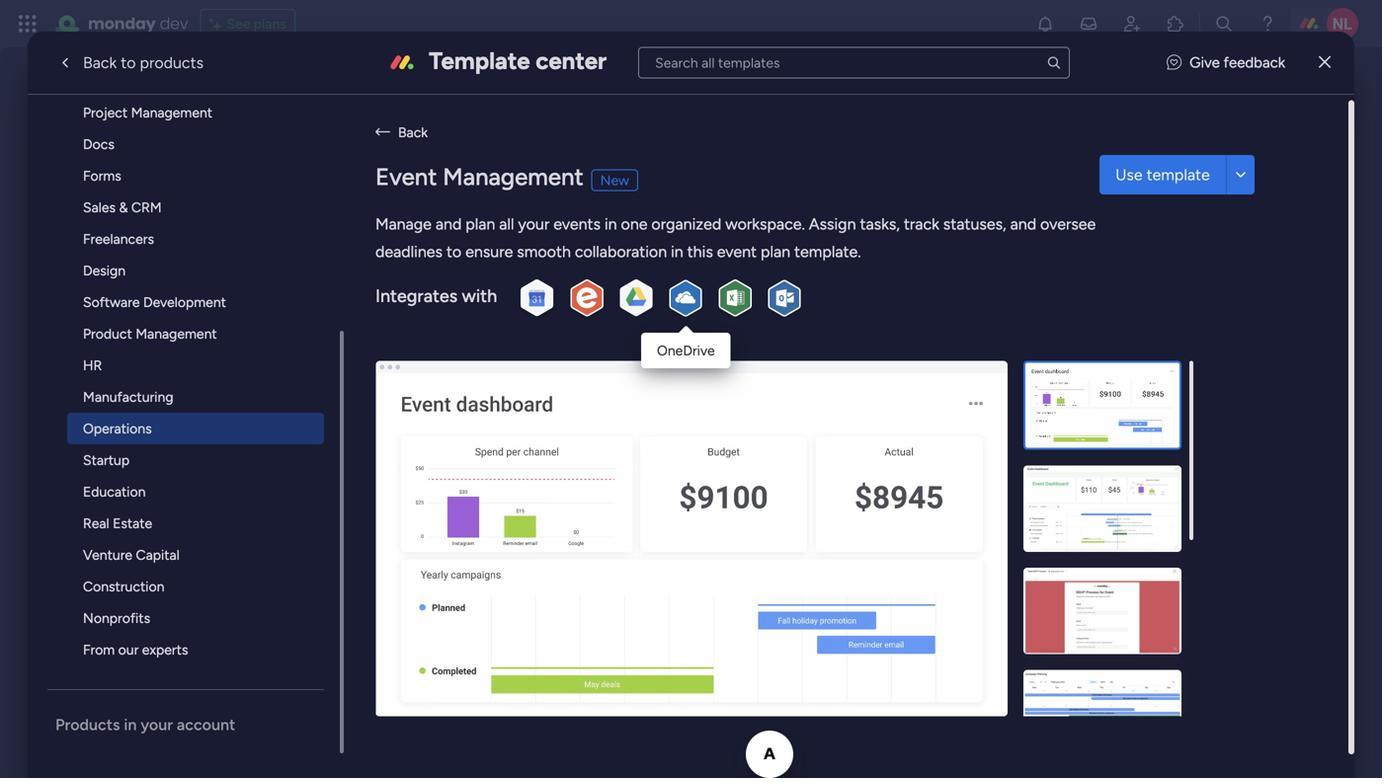 Task type: locate. For each thing, give the bounding box(es) containing it.
1 vertical spatial in
[[671, 243, 683, 261]]

None search field
[[638, 47, 1070, 79]]

real estate
[[83, 515, 152, 532]]

back button
[[375, 121, 1317, 143]]

1 vertical spatial your
[[141, 716, 173, 735]]

template
[[1147, 165, 1210, 184]]

back right arrow left image on the left
[[398, 124, 428, 141]]

manage and plan all your events in one organized workspace. assign tasks, track statuses, and oversee deadlines to ensure smooth collaboration in this event plan template.
[[375, 215, 1096, 261]]

in right products
[[124, 716, 137, 735]]

2 vertical spatial in
[[124, 716, 137, 735]]

product
[[83, 326, 132, 342]]

and
[[436, 215, 462, 234], [1010, 215, 1037, 234]]

to
[[121, 53, 136, 72], [447, 243, 462, 261]]

search everything image
[[1214, 14, 1234, 34]]

startup
[[83, 452, 129, 469]]

plan down workspace.
[[761, 243, 791, 261]]

design
[[83, 262, 126, 279]]

forms
[[83, 167, 121, 184]]

see
[[227, 15, 250, 32]]

1 horizontal spatial back
[[398, 124, 428, 141]]

event
[[375, 163, 437, 191]]

in left this
[[671, 243, 683, 261]]

from
[[83, 642, 115, 659]]

0 vertical spatial to
[[121, 53, 136, 72]]

management
[[131, 104, 212, 121], [443, 163, 584, 191], [136, 326, 217, 342]]

1 vertical spatial back
[[398, 124, 428, 141]]

give feedback link
[[1167, 52, 1285, 74]]

plan left "all"
[[466, 215, 495, 234]]

Search all templates search field
[[638, 47, 1070, 79]]

template center
[[429, 46, 607, 75]]

invite members image
[[1122, 14, 1142, 34]]

education
[[83, 484, 146, 500]]

your inside "manage and plan all your events in one organized workspace. assign tasks, track statuses, and oversee deadlines to ensure smooth collaboration in this event plan template."
[[518, 215, 550, 234]]

organized
[[652, 215, 722, 234]]

construction
[[83, 579, 164, 595]]

deadlines
[[375, 243, 443, 261]]

integrates
[[375, 286, 458, 307]]

arrow left image
[[375, 121, 390, 143]]

2 horizontal spatial in
[[671, 243, 683, 261]]

help image
[[1258, 14, 1278, 34]]

and left oversee
[[1010, 215, 1037, 234]]

1 vertical spatial to
[[447, 243, 462, 261]]

products in your account list box
[[47, 2, 344, 755]]

plan
[[466, 215, 495, 234], [761, 243, 791, 261]]

products in your account heading
[[55, 714, 340, 736]]

1 horizontal spatial and
[[1010, 215, 1037, 234]]

0 horizontal spatial plan
[[466, 215, 495, 234]]

select product image
[[18, 14, 38, 34]]

dev
[[160, 12, 188, 35]]

see plans button
[[200, 9, 295, 39]]

back to products button
[[40, 43, 219, 83]]

venture
[[83, 547, 132, 564]]

1 vertical spatial management
[[443, 163, 584, 191]]

hr
[[83, 357, 102, 374]]

give
[[1190, 54, 1220, 71]]

0 vertical spatial management
[[131, 104, 212, 121]]

see plans
[[227, 15, 286, 32]]

back
[[83, 53, 117, 72], [398, 124, 428, 141]]

software development
[[83, 294, 226, 311]]

2 vertical spatial management
[[136, 326, 217, 342]]

0 horizontal spatial in
[[124, 716, 137, 735]]

management up "all"
[[443, 163, 584, 191]]

0 vertical spatial back
[[83, 53, 117, 72]]

docs
[[83, 136, 114, 153]]

products
[[55, 716, 120, 735]]

1 horizontal spatial your
[[518, 215, 550, 234]]

in
[[605, 215, 617, 234], [671, 243, 683, 261], [124, 716, 137, 735]]

your left account
[[141, 716, 173, 735]]

with
[[462, 286, 497, 307]]

search image
[[1046, 55, 1062, 71]]

event
[[717, 243, 757, 261]]

statuses,
[[943, 215, 1006, 234]]

in left one
[[605, 215, 617, 234]]

template.
[[794, 243, 861, 261]]

back down monday
[[83, 53, 117, 72]]

your
[[518, 215, 550, 234], [141, 716, 173, 735]]

back for back to products
[[83, 53, 117, 72]]

to inside "manage and plan all your events in one organized workspace. assign tasks, track statuses, and oversee deadlines to ensure smooth collaboration in this event plan template."
[[447, 243, 462, 261]]

1 horizontal spatial plan
[[761, 243, 791, 261]]

0 horizontal spatial to
[[121, 53, 136, 72]]

1 vertical spatial plan
[[761, 243, 791, 261]]

1 horizontal spatial in
[[605, 215, 617, 234]]

your right "all"
[[518, 215, 550, 234]]

1 and from the left
[[436, 215, 462, 234]]

and right manage
[[436, 215, 462, 234]]

1 horizontal spatial to
[[447, 243, 462, 261]]

development
[[143, 294, 226, 311]]

to down monday
[[121, 53, 136, 72]]

products in your account
[[55, 716, 235, 735]]

to inside button
[[121, 53, 136, 72]]

management down development
[[136, 326, 217, 342]]

to left the ensure
[[447, 243, 462, 261]]

0 vertical spatial your
[[518, 215, 550, 234]]

0 horizontal spatial and
[[436, 215, 462, 234]]

management down products
[[131, 104, 212, 121]]

from our experts
[[83, 642, 188, 659]]

sales
[[83, 199, 116, 216]]

track
[[904, 215, 939, 234]]

0 horizontal spatial your
[[141, 716, 173, 735]]

0 horizontal spatial back
[[83, 53, 117, 72]]

close image
[[1319, 55, 1331, 70]]

0 vertical spatial plan
[[466, 215, 495, 234]]

workspace.
[[725, 215, 805, 234]]



Task type: describe. For each thing, give the bounding box(es) containing it.
manufacturing
[[83, 389, 173, 406]]

plans
[[254, 15, 286, 32]]

notifications image
[[1035, 14, 1055, 34]]

product management
[[83, 326, 217, 342]]

smooth
[[517, 243, 571, 261]]

our
[[118, 642, 139, 659]]

onedrive
[[657, 342, 715, 359]]

account
[[177, 716, 235, 735]]

event management
[[375, 163, 584, 191]]

apps image
[[1166, 14, 1186, 34]]

use
[[1116, 165, 1143, 184]]

&
[[119, 199, 128, 216]]

new
[[600, 172, 629, 188]]

ensure
[[465, 243, 513, 261]]

venture capital
[[83, 547, 180, 564]]

crm
[[131, 199, 162, 216]]

events
[[553, 215, 601, 234]]

nonprofits
[[83, 610, 150, 627]]

management for event management
[[443, 163, 584, 191]]

2 and from the left
[[1010, 215, 1037, 234]]

monday dev
[[88, 12, 188, 35]]

your inside heading
[[141, 716, 173, 735]]

software
[[83, 294, 140, 311]]

monday
[[88, 12, 156, 35]]

back to products
[[83, 53, 204, 72]]

this
[[687, 243, 713, 261]]

v2 user feedback image
[[1167, 52, 1182, 74]]

real
[[83, 515, 109, 532]]

integrates with
[[375, 286, 497, 307]]

oversee
[[1040, 215, 1096, 234]]

all
[[499, 215, 514, 234]]

use template button
[[1100, 155, 1226, 195]]

back for back
[[398, 124, 428, 141]]

inbox image
[[1079, 14, 1099, 34]]

tasks,
[[860, 215, 900, 234]]

center
[[536, 46, 607, 75]]

products
[[140, 53, 204, 72]]

noah lott image
[[1327, 8, 1359, 40]]

collaboration
[[575, 243, 667, 261]]

estate
[[113, 515, 152, 532]]

sales & crm
[[83, 199, 162, 216]]

assign
[[809, 215, 856, 234]]

freelancers
[[83, 231, 154, 248]]

manage
[[375, 215, 432, 234]]

operations
[[83, 420, 152, 437]]

use template
[[1116, 165, 1210, 184]]

work management templates element
[[47, 2, 340, 666]]

template
[[429, 46, 530, 75]]

project
[[83, 104, 128, 121]]

give feedback
[[1190, 54, 1285, 71]]

0 vertical spatial in
[[605, 215, 617, 234]]

experts
[[142, 642, 188, 659]]

capital
[[136, 547, 180, 564]]

one
[[621, 215, 648, 234]]

management for project management
[[131, 104, 212, 121]]

in inside heading
[[124, 716, 137, 735]]

feedback
[[1224, 54, 1285, 71]]

project management
[[83, 104, 212, 121]]

management for product management
[[136, 326, 217, 342]]



Task type: vqa. For each thing, say whether or not it's contained in the screenshot.
"experts"
yes



